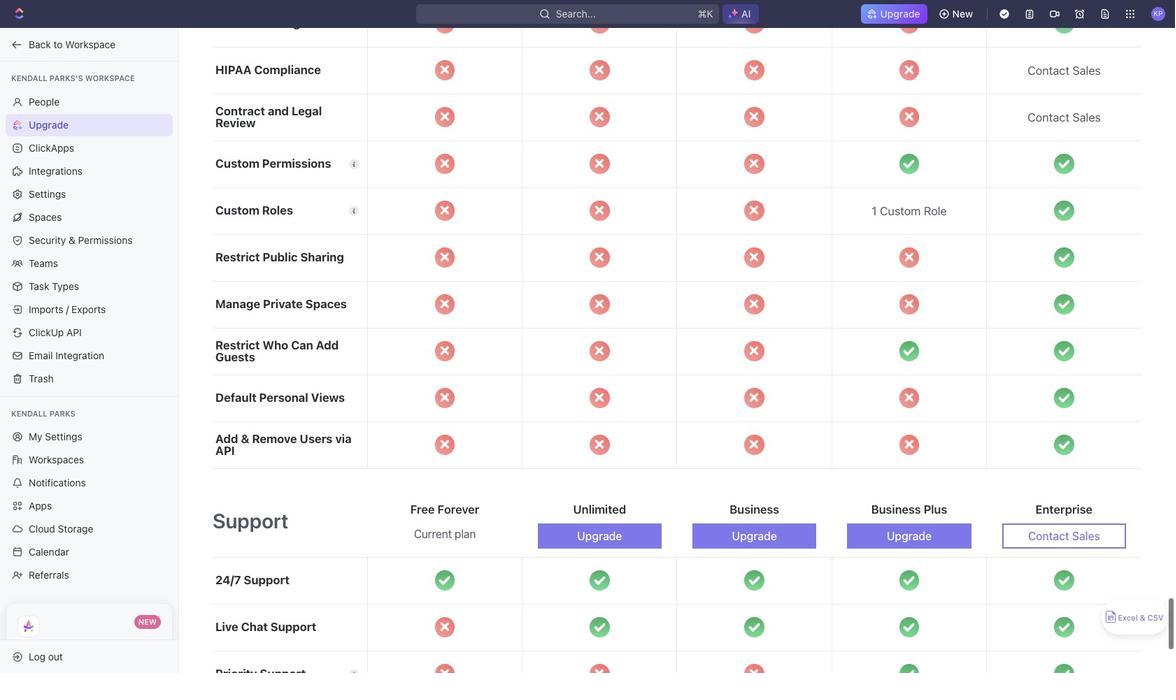 Task type: describe. For each thing, give the bounding box(es) containing it.
calendar link
[[6, 542, 173, 564]]

free forever
[[410, 503, 480, 517]]

contact sales for hipaa compliance
[[1028, 63, 1101, 77]]

search...
[[556, 8, 596, 20]]

live chat support
[[215, 621, 316, 635]]

email
[[29, 349, 53, 361]]

ai button
[[723, 4, 759, 24]]

security & permissions link
[[6, 229, 173, 252]]

settings link
[[6, 183, 173, 205]]

custom roles
[[215, 204, 293, 218]]

hipaa compliance
[[215, 63, 321, 77]]

who
[[263, 338, 288, 352]]

24/7 support
[[215, 574, 290, 588]]

business plus
[[871, 503, 947, 517]]

back to workspace button
[[6, 33, 166, 56]]

review
[[215, 116, 256, 130]]

upgrade button for business plus
[[848, 524, 971, 549]]

custom for custom permissions
[[215, 157, 260, 171]]

manage
[[215, 297, 260, 311]]

enterprise
[[1036, 503, 1093, 517]]

contract
[[215, 104, 265, 118]]

remove
[[252, 432, 297, 446]]

custom permissions
[[215, 157, 331, 171]]

task
[[29, 280, 49, 292]]

hipaa
[[215, 63, 252, 77]]

roles
[[262, 204, 293, 218]]

session
[[215, 16, 260, 30]]

csv
[[1148, 614, 1164, 623]]

back to workspace
[[29, 38, 116, 50]]

plan
[[455, 528, 476, 541]]

via
[[335, 432, 352, 446]]

new inside button
[[953, 8, 973, 20]]

⌘k
[[698, 8, 714, 20]]

log out
[[29, 651, 63, 663]]

default personal views
[[215, 391, 345, 405]]

add inside the restrict who can add guests
[[316, 338, 339, 352]]

0 vertical spatial support
[[213, 509, 289, 533]]

and
[[268, 104, 289, 118]]

& for permissions
[[69, 234, 75, 246]]

cloud storage
[[29, 523, 93, 535]]

0 horizontal spatial new
[[138, 618, 157, 627]]

cloud
[[29, 523, 55, 535]]

business for business
[[730, 503, 779, 517]]

api inside add & remove users via api
[[215, 444, 235, 458]]

restrict who can add guests
[[215, 338, 339, 364]]

permissions inside security & permissions link
[[78, 234, 133, 246]]

kp
[[1154, 9, 1163, 18]]

exports
[[71, 303, 106, 315]]

imports / exports
[[29, 303, 106, 315]]

task types link
[[6, 275, 173, 298]]

email integration link
[[6, 345, 173, 367]]

custom right 1
[[880, 204, 921, 218]]

workspaces
[[29, 454, 84, 466]]

1 vertical spatial upgrade link
[[6, 114, 173, 136]]

clickup api
[[29, 326, 82, 338]]

upgrade for business
[[732, 530, 777, 543]]

& for remove
[[241, 432, 249, 446]]

teams
[[29, 257, 58, 269]]

excel
[[1118, 614, 1138, 623]]

contact inside button
[[1028, 530, 1070, 543]]

1
[[872, 204, 877, 218]]

sales for hipaa compliance
[[1073, 63, 1101, 77]]

business for business plus
[[871, 503, 921, 517]]

clickapps
[[29, 142, 74, 154]]

people
[[29, 95, 60, 107]]

legal
[[292, 104, 322, 118]]

referrals
[[29, 569, 69, 581]]

manage private spaces
[[215, 297, 347, 311]]

unlimited
[[573, 503, 626, 517]]

excel & csv
[[1118, 614, 1164, 623]]

to
[[54, 38, 63, 50]]

private
[[263, 297, 303, 311]]

0 vertical spatial upgrade link
[[861, 4, 927, 24]]

kp button
[[1147, 3, 1170, 25]]

public
[[263, 251, 298, 265]]

contract and legal review
[[215, 104, 322, 130]]

plus
[[924, 503, 947, 517]]

restrict for restrict public sharing
[[215, 251, 260, 265]]

log
[[29, 651, 45, 663]]

sales for contract and legal review
[[1073, 110, 1101, 124]]

0 vertical spatial api
[[66, 326, 82, 338]]

clickup api link
[[6, 321, 173, 344]]

clickup
[[29, 326, 64, 338]]

sharing
[[300, 251, 344, 265]]

contact for contract and legal review
[[1028, 110, 1070, 124]]

excel & csv link
[[1102, 600, 1168, 635]]

cloud storage link
[[6, 518, 173, 541]]



Task type: locate. For each thing, give the bounding box(es) containing it.
integrations
[[29, 165, 83, 177]]

spaces inside "link"
[[29, 211, 62, 223]]

spaces right the private
[[306, 297, 347, 311]]

imports / exports link
[[6, 298, 173, 321]]

storage
[[58, 523, 93, 535]]

2 vertical spatial support
[[271, 621, 316, 635]]

2 vertical spatial contact
[[1028, 530, 1070, 543]]

calendar
[[29, 546, 69, 558]]

1 horizontal spatial &
[[241, 432, 249, 446]]

restrict public sharing
[[215, 251, 344, 265]]

restrict
[[215, 251, 260, 265], [215, 338, 260, 352]]

upgrade link
[[861, 4, 927, 24], [6, 114, 173, 136]]

contact sales
[[1028, 63, 1101, 77], [1028, 110, 1101, 124], [1028, 530, 1100, 543]]

2 restrict from the top
[[215, 338, 260, 352]]

& right security
[[69, 234, 75, 246]]

0 vertical spatial kendall
[[11, 73, 47, 83]]

my
[[29, 431, 42, 443]]

0 horizontal spatial permissions
[[78, 234, 133, 246]]

back
[[29, 38, 51, 50]]

1 horizontal spatial upgrade link
[[861, 4, 927, 24]]

1 vertical spatial &
[[241, 432, 249, 446]]

permissions up roles on the top left
[[262, 157, 331, 171]]

0 horizontal spatial business
[[730, 503, 779, 517]]

0 horizontal spatial spaces
[[29, 211, 62, 223]]

3 contact sales from the top
[[1028, 530, 1100, 543]]

1 vertical spatial restrict
[[215, 338, 260, 352]]

0 vertical spatial &
[[69, 234, 75, 246]]

spaces
[[29, 211, 62, 223], [306, 297, 347, 311]]

teams link
[[6, 252, 173, 275]]

contact sales for contract and legal review
[[1028, 110, 1101, 124]]

restrict left who
[[215, 338, 260, 352]]

compliance
[[254, 63, 321, 77]]

custom left roles on the top left
[[215, 204, 260, 218]]

1 upgrade button from the left
[[538, 524, 662, 549]]

2 business from the left
[[871, 503, 921, 517]]

1 horizontal spatial new
[[953, 8, 973, 20]]

0 vertical spatial contact sales
[[1028, 63, 1101, 77]]

restrict inside the restrict who can add guests
[[215, 338, 260, 352]]

log out button
[[6, 646, 167, 668]]

&
[[69, 234, 75, 246], [241, 432, 249, 446], [1140, 614, 1146, 623]]

0 horizontal spatial &
[[69, 234, 75, 246]]

referrals link
[[6, 565, 173, 587]]

2 kendall from the top
[[11, 409, 47, 418]]

1 vertical spatial settings
[[45, 431, 82, 443]]

1 vertical spatial contact sales
[[1028, 110, 1101, 124]]

0 horizontal spatial upgrade button
[[538, 524, 662, 549]]

personal
[[259, 391, 308, 405]]

apps
[[29, 500, 52, 512]]

spaces link
[[6, 206, 173, 228]]

1 horizontal spatial business
[[871, 503, 921, 517]]

close image
[[590, 60, 610, 80], [900, 60, 919, 80], [435, 107, 455, 127], [745, 107, 765, 127], [745, 154, 765, 174], [435, 201, 455, 221], [435, 248, 455, 268], [590, 248, 610, 268], [435, 342, 455, 362], [590, 342, 610, 362], [435, 389, 455, 408], [745, 389, 765, 408], [435, 435, 455, 455], [590, 435, 610, 455], [745, 435, 765, 455], [435, 618, 455, 638]]

0 vertical spatial restrict
[[215, 251, 260, 265]]

upgrade link up the clickapps link
[[6, 114, 173, 136]]

contact sales inside the contact sales button
[[1028, 530, 1100, 543]]

custom for custom roles
[[215, 204, 260, 218]]

sales inside the contact sales button
[[1072, 530, 1100, 543]]

upgrade button for unlimited
[[538, 524, 662, 549]]

add
[[316, 338, 339, 352], [215, 432, 238, 446]]

custom down review in the left of the page
[[215, 157, 260, 171]]

1 vertical spatial new
[[138, 618, 157, 627]]

guests
[[215, 350, 255, 364]]

api up integration on the bottom left of the page
[[66, 326, 82, 338]]

permissions
[[262, 157, 331, 171], [78, 234, 133, 246]]

restrict for restrict who can add guests
[[215, 338, 260, 352]]

workspace for kendall parks's workspace
[[85, 73, 135, 83]]

2 upgrade button from the left
[[693, 524, 817, 549]]

clickapps link
[[6, 137, 173, 159]]

0 horizontal spatial api
[[66, 326, 82, 338]]

add down default
[[215, 432, 238, 446]]

support right chat
[[271, 621, 316, 635]]

chat
[[241, 621, 268, 635]]

my settings link
[[6, 426, 173, 448]]

parks
[[49, 409, 75, 418]]

users
[[300, 432, 333, 446]]

kendall for people
[[11, 73, 47, 83]]

workspace right to
[[65, 38, 116, 50]]

1 vertical spatial support
[[244, 574, 290, 588]]

2 vertical spatial &
[[1140, 614, 1146, 623]]

1 vertical spatial spaces
[[306, 297, 347, 311]]

24/7
[[215, 574, 241, 588]]

upgrade for business plus
[[887, 530, 932, 543]]

0 horizontal spatial upgrade link
[[6, 114, 173, 136]]

ai
[[742, 8, 751, 20]]

contact sales button
[[1002, 524, 1126, 549]]

new button
[[933, 3, 982, 25]]

forever
[[438, 503, 480, 517]]

2 vertical spatial contact sales
[[1028, 530, 1100, 543]]

2 vertical spatial sales
[[1072, 530, 1100, 543]]

1 vertical spatial sales
[[1073, 110, 1101, 124]]

& for csv
[[1140, 614, 1146, 623]]

0 vertical spatial spaces
[[29, 211, 62, 223]]

1 vertical spatial kendall
[[11, 409, 47, 418]]

0 vertical spatial settings
[[29, 188, 66, 200]]

management
[[262, 16, 336, 30]]

0 vertical spatial permissions
[[262, 157, 331, 171]]

permissions down "spaces" "link"
[[78, 234, 133, 246]]

3 contact from the top
[[1028, 530, 1070, 543]]

business
[[730, 503, 779, 517], [871, 503, 921, 517]]

0 vertical spatial workspace
[[65, 38, 116, 50]]

3 upgrade button from the left
[[848, 524, 971, 549]]

& left remove
[[241, 432, 249, 446]]

2 horizontal spatial &
[[1140, 614, 1146, 623]]

& left "csv"
[[1140, 614, 1146, 623]]

kendall parks's workspace
[[11, 73, 135, 83]]

out
[[48, 651, 63, 663]]

current plan
[[414, 528, 476, 541]]

1 restrict from the top
[[215, 251, 260, 265]]

0 horizontal spatial add
[[215, 432, 238, 446]]

settings down "parks"
[[45, 431, 82, 443]]

1 horizontal spatial add
[[316, 338, 339, 352]]

views
[[311, 391, 345, 405]]

1 contact from the top
[[1028, 63, 1070, 77]]

security
[[29, 234, 66, 246]]

imports
[[29, 303, 63, 315]]

integrations link
[[6, 160, 173, 182]]

notifications
[[29, 477, 86, 489]]

upgrade for unlimited
[[577, 530, 622, 543]]

1 business from the left
[[730, 503, 779, 517]]

contact for hipaa compliance
[[1028, 63, 1070, 77]]

support right 24/7
[[244, 574, 290, 588]]

workspace
[[65, 38, 116, 50], [85, 73, 135, 83]]

integration
[[55, 349, 104, 361]]

2 contact sales from the top
[[1028, 110, 1101, 124]]

default
[[215, 391, 257, 405]]

restrict left public
[[215, 251, 260, 265]]

1 horizontal spatial spaces
[[306, 297, 347, 311]]

close image
[[435, 60, 455, 80], [745, 60, 765, 80], [590, 107, 610, 127], [900, 107, 919, 127], [435, 154, 455, 174], [590, 154, 610, 174], [590, 201, 610, 221], [745, 201, 765, 221], [745, 248, 765, 268], [900, 248, 919, 268], [435, 295, 455, 315], [590, 295, 610, 315], [745, 295, 765, 315], [900, 295, 919, 315], [745, 342, 765, 362], [590, 389, 610, 408], [900, 389, 919, 408], [900, 435, 919, 455]]

1 vertical spatial contact
[[1028, 110, 1070, 124]]

2 contact from the top
[[1028, 110, 1070, 124]]

1 vertical spatial add
[[215, 432, 238, 446]]

add inside add & remove users via api
[[215, 432, 238, 446]]

apps link
[[6, 495, 173, 518]]

parks's
[[49, 73, 83, 83]]

kendall up my
[[11, 409, 47, 418]]

0 vertical spatial contact
[[1028, 63, 1070, 77]]

1 vertical spatial workspace
[[85, 73, 135, 83]]

0 vertical spatial add
[[316, 338, 339, 352]]

workspace for back to workspace
[[65, 38, 116, 50]]

current
[[414, 528, 452, 541]]

people link
[[6, 91, 173, 113]]

1 horizontal spatial upgrade button
[[693, 524, 817, 549]]

workspace inside button
[[65, 38, 116, 50]]

my settings
[[29, 431, 82, 443]]

settings inside 'link'
[[29, 188, 66, 200]]

1 vertical spatial api
[[215, 444, 235, 458]]

add right can
[[316, 338, 339, 352]]

kendall parks
[[11, 409, 75, 418]]

spaces up security
[[29, 211, 62, 223]]

notifications link
[[6, 472, 173, 495]]

kendall
[[11, 73, 47, 83], [11, 409, 47, 418]]

upgrade link left new button
[[861, 4, 927, 24]]

role
[[924, 204, 947, 218]]

upgrade button for business
[[693, 524, 817, 549]]

1 kendall from the top
[[11, 73, 47, 83]]

1 horizontal spatial api
[[215, 444, 235, 458]]

0 vertical spatial sales
[[1073, 63, 1101, 77]]

check image
[[900, 154, 919, 174], [1055, 295, 1074, 315], [1055, 389, 1074, 408], [1055, 435, 1074, 455], [900, 571, 919, 591], [1055, 571, 1074, 591], [590, 618, 610, 638], [1055, 618, 1074, 638]]

/
[[66, 303, 69, 315]]

2 horizontal spatial upgrade button
[[848, 524, 971, 549]]

workspaces link
[[6, 449, 173, 472]]

types
[[52, 280, 79, 292]]

workspace up people "link"
[[85, 73, 135, 83]]

check image
[[1055, 154, 1074, 174], [1055, 201, 1074, 221], [1055, 248, 1074, 268], [900, 342, 919, 362], [1055, 342, 1074, 362], [435, 571, 455, 591], [590, 571, 610, 591], [745, 571, 765, 591], [745, 618, 765, 638], [900, 618, 919, 638]]

kendall for my settings
[[11, 409, 47, 418]]

upgrade
[[880, 8, 920, 20], [29, 119, 69, 130], [577, 530, 622, 543], [732, 530, 777, 543], [887, 530, 932, 543]]

0 vertical spatial new
[[953, 8, 973, 20]]

1 custom role
[[872, 204, 947, 218]]

1 horizontal spatial permissions
[[262, 157, 331, 171]]

add & remove users via api
[[215, 432, 352, 458]]

api left remove
[[215, 444, 235, 458]]

& inside add & remove users via api
[[241, 432, 249, 446]]

support up 24/7 support
[[213, 509, 289, 533]]

custom
[[215, 157, 260, 171], [215, 204, 260, 218], [880, 204, 921, 218]]

free
[[410, 503, 435, 517]]

1 vertical spatial permissions
[[78, 234, 133, 246]]

trash
[[29, 373, 54, 384]]

1 contact sales from the top
[[1028, 63, 1101, 77]]

kendall up people
[[11, 73, 47, 83]]

trash link
[[6, 368, 173, 390]]

settings down the integrations
[[29, 188, 66, 200]]

session management
[[215, 16, 336, 30]]



Task type: vqa. For each thing, say whether or not it's contained in the screenshot.
rightmost Hide
no



